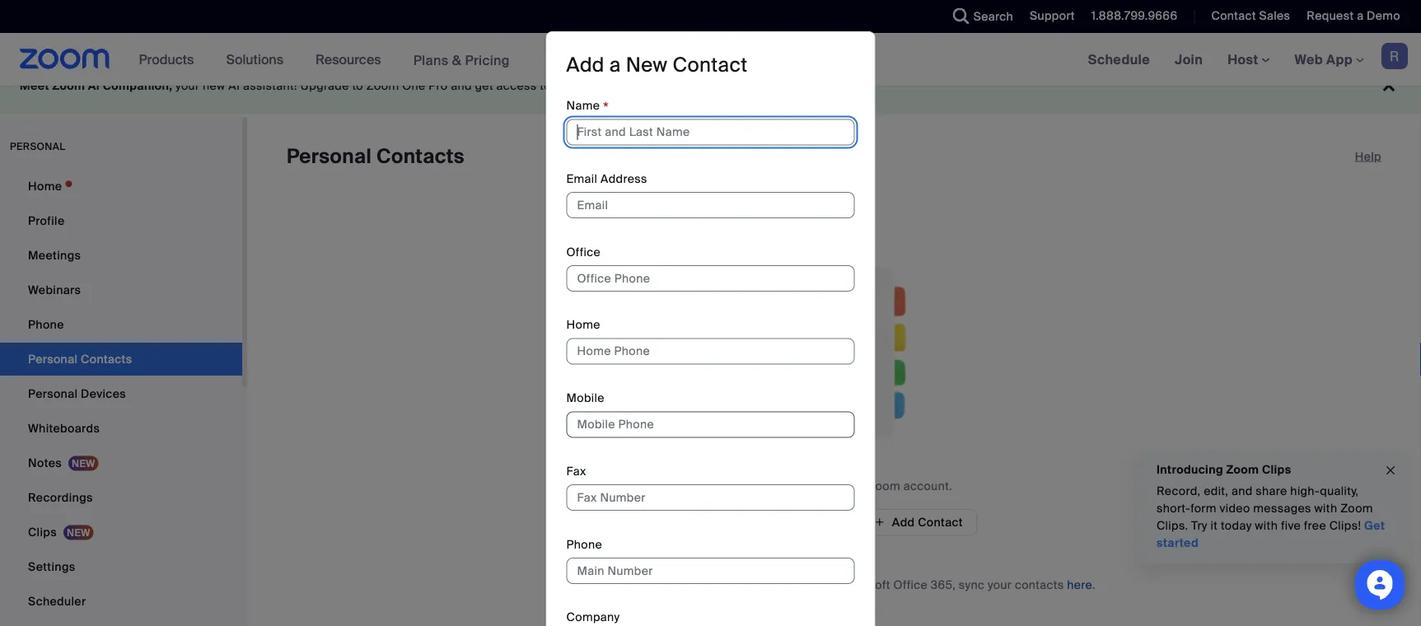 Task type: vqa. For each thing, say whether or not it's contained in the screenshot.
add a new contact
yes



Task type: locate. For each thing, give the bounding box(es) containing it.
introducing
[[1157, 462, 1224, 477]]

add inside button
[[892, 515, 915, 530]]

2 microsoft from the left
[[837, 577, 891, 593]]

microsoft
[[695, 577, 748, 593], [837, 577, 891, 593]]

1 horizontal spatial phone
[[567, 537, 603, 552]]

Fax text field
[[567, 485, 855, 511]]

companion
[[569, 78, 634, 94]]

0 vertical spatial contact
[[1212, 8, 1257, 23]]

&
[[452, 51, 462, 69]]

1 vertical spatial and
[[1232, 484, 1253, 499]]

0 horizontal spatial with
[[1256, 518, 1279, 534]]

whiteboards link
[[0, 412, 242, 445]]

0 horizontal spatial your
[[176, 78, 200, 94]]

2 horizontal spatial and
[[1232, 484, 1253, 499]]

2 horizontal spatial ai
[[554, 78, 566, 94]]

quality,
[[1321, 484, 1359, 499]]

with down messages
[[1256, 518, 1279, 534]]

personal inside personal devices link
[[28, 386, 78, 401]]

to
[[352, 78, 363, 94], [540, 78, 551, 94], [827, 478, 838, 494]]

Mobile text field
[[567, 412, 855, 438]]

1 microsoft from the left
[[695, 577, 748, 593]]

1 horizontal spatial with
[[1315, 501, 1338, 516]]

to right upgrade
[[352, 78, 363, 94]]

clips up "settings"
[[28, 525, 57, 540]]

1 horizontal spatial contacts
[[1015, 577, 1065, 593]]

Home text field
[[567, 339, 855, 365]]

contact up additional
[[673, 52, 748, 78]]

webinars
[[28, 282, 81, 298]]

fax
[[567, 464, 587, 479]]

0 vertical spatial and
[[451, 78, 472, 94]]

add inside dialog
[[567, 52, 605, 78]]

calendar,
[[639, 577, 692, 593]]

devices
[[81, 386, 126, 401]]

phone
[[28, 317, 64, 332], [567, 537, 603, 552]]

personal
[[287, 144, 372, 169], [28, 386, 78, 401]]

home up profile
[[28, 178, 62, 194]]

1 horizontal spatial office
[[894, 577, 928, 593]]

0 horizontal spatial contacts
[[736, 478, 785, 494]]

1.888.799.9666 button
[[1080, 0, 1182, 33], [1092, 8, 1178, 23]]

microsoft right calendar,
[[695, 577, 748, 593]]

zoom down zoom logo
[[52, 78, 85, 94]]

0 horizontal spatial add
[[567, 52, 605, 78]]

2 vertical spatial your
[[988, 577, 1012, 593]]

contacts left here link
[[1015, 577, 1065, 593]]

banner
[[0, 33, 1422, 87]]

1 vertical spatial clips
[[28, 525, 57, 540]]

clips!
[[1330, 518, 1362, 534]]

personal down upgrade
[[287, 144, 372, 169]]

2 vertical spatial contact
[[918, 515, 963, 530]]

a left demo
[[1358, 8, 1364, 23]]

home inside add a new contact dialog
[[567, 317, 601, 333]]

1 vertical spatial home
[[567, 317, 601, 333]]

0 horizontal spatial phone
[[28, 317, 64, 332]]

contacts
[[736, 478, 785, 494], [1015, 577, 1065, 593]]

webinars link
[[0, 274, 242, 307]]

0 horizontal spatial home
[[28, 178, 62, 194]]

office inside add a new contact dialog
[[567, 244, 601, 260]]

0 horizontal spatial and
[[451, 78, 472, 94]]

contact down account.
[[918, 515, 963, 530]]

0 horizontal spatial contact
[[673, 52, 748, 78]]

with
[[1315, 501, 1338, 516], [1256, 518, 1279, 534]]

personal for personal contacts
[[287, 144, 372, 169]]

phone inside the "phone" link
[[28, 317, 64, 332]]

1 ai from the left
[[88, 78, 100, 94]]

home inside personal menu menu
[[28, 178, 62, 194]]

zoom
[[52, 78, 85, 94], [367, 78, 399, 94], [1227, 462, 1260, 477], [868, 478, 901, 494], [1341, 501, 1374, 516]]

settings
[[28, 559, 75, 574]]

contact sales
[[1212, 8, 1291, 23]]

add contact button
[[860, 509, 977, 536]]

zoom logo image
[[20, 49, 110, 69]]

1 horizontal spatial your
[[841, 478, 865, 494]]

*
[[604, 98, 609, 117]]

0 vertical spatial add
[[567, 52, 605, 78]]

to right access
[[540, 78, 551, 94]]

contact sales link up join
[[1200, 0, 1295, 33]]

zoom up clips!
[[1341, 501, 1374, 516]]

microsoft down add image
[[837, 577, 891, 593]]

and left get on the top of page
[[451, 78, 472, 94]]

your
[[176, 78, 200, 94], [841, 478, 865, 494], [988, 577, 1012, 593]]

ai
[[88, 78, 100, 94], [229, 78, 240, 94], [554, 78, 566, 94]]

here
[[1068, 577, 1093, 593]]

phone up for
[[567, 537, 603, 552]]

contacts right no
[[736, 478, 785, 494]]

messages
[[1254, 501, 1312, 516]]

it
[[1211, 518, 1218, 534]]

your left the new
[[176, 78, 200, 94]]

0 vertical spatial home
[[28, 178, 62, 194]]

personal devices
[[28, 386, 126, 401]]

and
[[451, 78, 472, 94], [1232, 484, 1253, 499], [813, 577, 834, 593]]

here link
[[1068, 577, 1093, 593]]

clips up share
[[1263, 462, 1292, 477]]

0 horizontal spatial microsoft
[[695, 577, 748, 593]]

0 vertical spatial contacts
[[736, 478, 785, 494]]

1 horizontal spatial and
[[813, 577, 834, 593]]

plans & pricing link
[[413, 51, 510, 69], [413, 51, 510, 69]]

0 vertical spatial personal
[[287, 144, 372, 169]]

started
[[1157, 536, 1199, 551]]

1 horizontal spatial home
[[567, 317, 601, 333]]

1 horizontal spatial ai
[[229, 78, 240, 94]]

add
[[567, 52, 605, 78], [892, 515, 915, 530]]

company
[[567, 610, 620, 625]]

1 horizontal spatial a
[[1358, 8, 1364, 23]]

contact left the sales on the right top of page
[[1212, 8, 1257, 23]]

companion,
[[103, 78, 173, 94]]

phone down webinars
[[28, 317, 64, 332]]

video
[[1220, 501, 1251, 516]]

email
[[567, 171, 598, 186]]

0 vertical spatial clips
[[1263, 462, 1292, 477]]

one
[[402, 78, 426, 94]]

get started
[[1157, 518, 1386, 551]]

0 horizontal spatial to
[[352, 78, 363, 94]]

1 vertical spatial add
[[892, 515, 915, 530]]

1 vertical spatial personal
[[28, 386, 78, 401]]

0 vertical spatial phone
[[28, 317, 64, 332]]

0 horizontal spatial personal
[[28, 386, 78, 401]]

add right add image
[[892, 515, 915, 530]]

five
[[1282, 518, 1302, 534]]

to right added
[[827, 478, 838, 494]]

name
[[567, 98, 600, 113]]

home up mobile
[[567, 317, 601, 333]]

a inside dialog
[[610, 52, 621, 78]]

Phone text field
[[567, 558, 855, 584]]

1 vertical spatial your
[[841, 478, 865, 494]]

product information navigation
[[127, 33, 522, 87]]

personal menu menu
[[0, 170, 242, 626]]

0 horizontal spatial clips
[[28, 525, 57, 540]]

and up video
[[1232, 484, 1253, 499]]

1 horizontal spatial personal
[[287, 144, 372, 169]]

ai right the new
[[229, 78, 240, 94]]

0 horizontal spatial ai
[[88, 78, 100, 94]]

banner containing schedule
[[0, 33, 1422, 87]]

google
[[594, 577, 636, 593]]

sales
[[1260, 8, 1291, 23]]

help link
[[1356, 143, 1382, 170]]

add for add contact
[[892, 515, 915, 530]]

demo
[[1368, 8, 1401, 23]]

First and Last Name text field
[[567, 119, 855, 145]]

1 horizontal spatial microsoft
[[837, 577, 891, 593]]

no
[[716, 478, 732, 494]]

with up free
[[1315, 501, 1338, 516]]

1 horizontal spatial add
[[892, 515, 915, 530]]

add a new contact
[[567, 52, 748, 78]]

home
[[28, 178, 62, 194], [567, 317, 601, 333]]

1 horizontal spatial to
[[540, 78, 551, 94]]

and right exchange,
[[813, 577, 834, 593]]

try
[[1192, 518, 1208, 534]]

1 vertical spatial office
[[894, 577, 928, 593]]

ai down zoom logo
[[88, 78, 100, 94]]

0 vertical spatial office
[[567, 244, 601, 260]]

contact sales link
[[1200, 0, 1295, 33], [1212, 8, 1291, 23]]

ai left companion
[[554, 78, 566, 94]]

office
[[567, 244, 601, 260], [894, 577, 928, 593]]

365,
[[931, 577, 956, 593]]

no
[[651, 78, 665, 94]]

get
[[475, 78, 494, 94]]

your right sync
[[988, 577, 1012, 593]]

0 horizontal spatial office
[[567, 244, 601, 260]]

office down email
[[567, 244, 601, 260]]

meetings navigation
[[1076, 33, 1422, 87]]

1 vertical spatial phone
[[567, 537, 603, 552]]

0 vertical spatial your
[[176, 78, 200, 94]]

home link
[[0, 170, 242, 203]]

a up companion
[[610, 52, 621, 78]]

added
[[788, 478, 824, 494]]

0 horizontal spatial a
[[610, 52, 621, 78]]

pricing
[[465, 51, 510, 69]]

get started link
[[1157, 518, 1386, 551]]

1 vertical spatial with
[[1256, 518, 1279, 534]]

1 horizontal spatial contact
[[918, 515, 963, 530]]

short-
[[1157, 501, 1191, 516]]

0 vertical spatial a
[[1358, 8, 1364, 23]]

1 vertical spatial contact
[[673, 52, 748, 78]]

3 ai from the left
[[554, 78, 566, 94]]

add up companion
[[567, 52, 605, 78]]

scheduler
[[28, 594, 86, 609]]

office left 365,
[[894, 577, 928, 593]]

today
[[1221, 518, 1253, 534]]

2 horizontal spatial to
[[827, 478, 838, 494]]

1.888.799.9666 button up "schedule" link
[[1092, 8, 1178, 23]]

meet zoom ai companion, footer
[[0, 58, 1422, 115]]

plans & pricing
[[413, 51, 510, 69]]

personal up 'whiteboards'
[[28, 386, 78, 401]]

recordings link
[[0, 481, 242, 514]]

address
[[601, 171, 648, 186]]

contacts
[[377, 144, 465, 169]]

request
[[1308, 8, 1355, 23]]

a for request
[[1358, 8, 1364, 23]]

your inside meet zoom ai companion, footer
[[176, 78, 200, 94]]

1 vertical spatial a
[[610, 52, 621, 78]]

your right added
[[841, 478, 865, 494]]

contact inside dialog
[[673, 52, 748, 78]]



Task type: describe. For each thing, give the bounding box(es) containing it.
phone link
[[0, 308, 242, 341]]

edit,
[[1204, 484, 1229, 499]]

personal devices link
[[0, 378, 242, 410]]

exchange,
[[752, 577, 810, 593]]

add contact
[[892, 515, 963, 530]]

for google calendar, microsoft exchange, and microsoft office 365, sync your contacts here .
[[573, 577, 1096, 593]]

Email Address text field
[[567, 192, 855, 219]]

meet zoom ai companion, your new ai assistant! upgrade to zoom one pro and get access to ai companion at no additional cost.
[[20, 78, 758, 94]]

whiteboards
[[28, 421, 100, 436]]

join link
[[1163, 33, 1216, 86]]

import from csv file
[[723, 515, 841, 530]]

contact inside button
[[918, 515, 963, 530]]

profile
[[28, 213, 65, 228]]

contact sales link up 'meetings' navigation
[[1212, 8, 1291, 23]]

upgrade
[[300, 78, 349, 94]]

profile link
[[0, 204, 242, 237]]

name *
[[567, 98, 609, 117]]

pro
[[429, 78, 448, 94]]

and inside record, edit, and share high-quality, short-form video messages with zoom clips. try it today with five free clips!
[[1232, 484, 1253, 499]]

schedule
[[1089, 51, 1151, 68]]

close image
[[1385, 461, 1398, 480]]

form
[[1191, 501, 1217, 516]]

import from csv file button
[[692, 509, 854, 536]]

file
[[820, 515, 841, 530]]

access
[[497, 78, 537, 94]]

account.
[[904, 478, 953, 494]]

additional
[[668, 78, 724, 94]]

1.888.799.9666 button up schedule
[[1080, 0, 1182, 33]]

and inside meet zoom ai companion, footer
[[451, 78, 472, 94]]

2 vertical spatial and
[[813, 577, 834, 593]]

personal contacts
[[287, 144, 465, 169]]

1 vertical spatial contacts
[[1015, 577, 1065, 593]]

settings link
[[0, 551, 242, 584]]

notes link
[[0, 447, 242, 480]]

import
[[723, 515, 761, 530]]

clips.
[[1157, 518, 1189, 534]]

zoom up add image
[[868, 478, 901, 494]]

Office Phone text field
[[567, 265, 855, 292]]

join
[[1175, 51, 1204, 68]]

meetings
[[28, 248, 81, 263]]

support
[[1030, 8, 1075, 23]]

zoom inside record, edit, and share high-quality, short-form video messages with zoom clips. try it today with five free clips!
[[1341, 501, 1374, 516]]

2 horizontal spatial contact
[[1212, 8, 1257, 23]]

clips link
[[0, 516, 242, 549]]

share
[[1256, 484, 1288, 499]]

sync
[[959, 577, 985, 593]]

meet
[[20, 78, 49, 94]]

1 horizontal spatial clips
[[1263, 462, 1292, 477]]

personal
[[10, 140, 66, 153]]

your for companion,
[[176, 78, 200, 94]]

2 ai from the left
[[229, 78, 240, 94]]

recordings
[[28, 490, 93, 505]]

email address
[[567, 171, 648, 186]]

zoom up edit,
[[1227, 462, 1260, 477]]

0 vertical spatial with
[[1315, 501, 1338, 516]]

help
[[1356, 149, 1382, 164]]

scheduler link
[[0, 585, 242, 618]]

plans
[[413, 51, 449, 69]]

notes
[[28, 455, 62, 471]]

free
[[1305, 518, 1327, 534]]

csv
[[793, 515, 817, 530]]

a for add
[[610, 52, 621, 78]]

introducing zoom clips
[[1157, 462, 1292, 477]]

no contacts added to your zoom account.
[[716, 478, 953, 494]]

at
[[637, 78, 648, 94]]

add image
[[874, 515, 886, 530]]

request a demo
[[1308, 8, 1401, 23]]

clips inside personal menu menu
[[28, 525, 57, 540]]

2 horizontal spatial your
[[988, 577, 1012, 593]]

add a new contact dialog
[[546, 31, 876, 626]]

mobile
[[567, 391, 605, 406]]

meetings link
[[0, 239, 242, 272]]

new
[[203, 78, 225, 94]]

get
[[1365, 518, 1386, 534]]

high-
[[1291, 484, 1321, 499]]

phone inside add a new contact dialog
[[567, 537, 603, 552]]

record,
[[1157, 484, 1201, 499]]

for
[[573, 577, 591, 593]]

add for add a new contact
[[567, 52, 605, 78]]

assistant!
[[243, 78, 297, 94]]

your for to
[[841, 478, 865, 494]]

schedule link
[[1076, 33, 1163, 86]]

cost.
[[727, 78, 755, 94]]

new
[[626, 52, 668, 78]]

.
[[1093, 577, 1096, 593]]

from
[[764, 515, 790, 530]]

zoom left one
[[367, 78, 399, 94]]

personal for personal devices
[[28, 386, 78, 401]]



